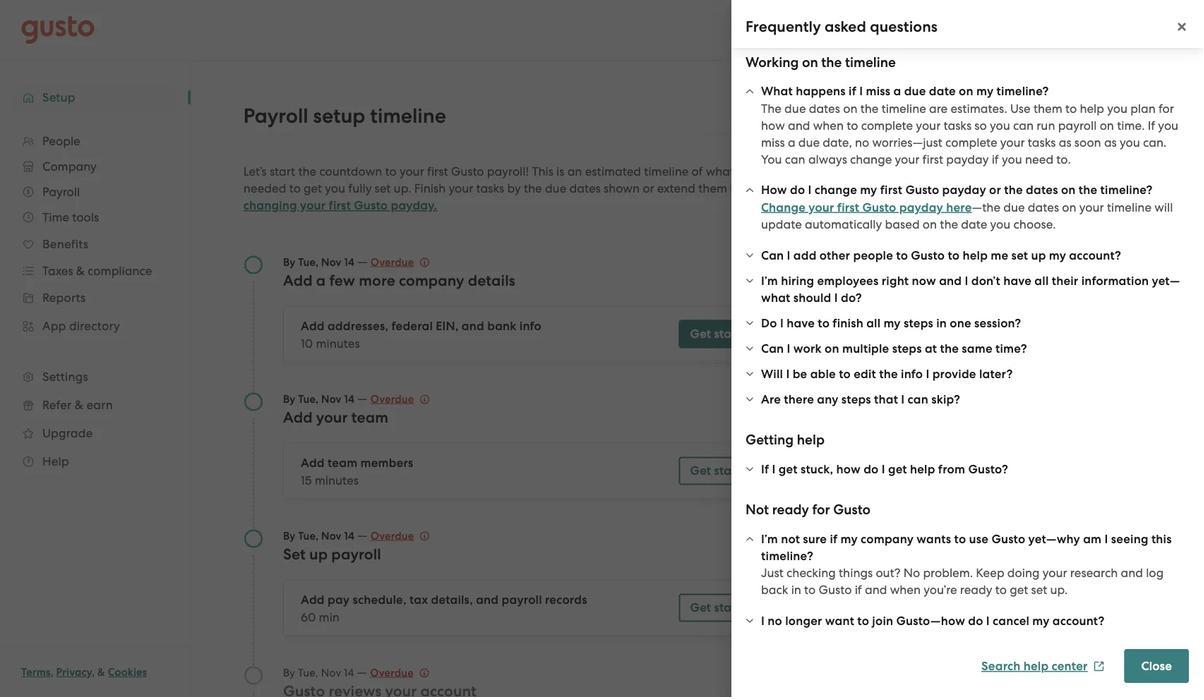 Task type: describe. For each thing, give the bounding box(es) containing it.
dates inside the due dates on the timeline are estimates. use them to help you plan for how and when to complete your tasks so you can run payroll on time. if you miss a due date, no worries—just complete your tasks as soon as you can. you can always change your first payday if you need to.
[[809, 101, 841, 115]]

sure
[[803, 532, 827, 547]]

get for set up payroll
[[691, 601, 712, 616]]

i no longer want to join gusto—how do i cancel my account?
[[762, 614, 1105, 629]]

by for set up payroll
[[283, 530, 296, 543]]

get started for team
[[691, 464, 756, 479]]

setup link
[[14, 85, 177, 110]]

set right me
[[1012, 248, 1029, 263]]

update
[[762, 218, 802, 232]]

get started button for set up payroll
[[679, 594, 767, 623]]

0 horizontal spatial company
[[399, 272, 465, 290]]

gusto inside button
[[863, 200, 897, 215]]

the due dates on the timeline are estimates. use them to help you plan for how and when to complete your tasks so you can run payroll on time. if you miss a due date, no worries—just complete your tasks as soon as you can. you can always change your first payday if you need to.
[[762, 101, 1179, 166]]

by for add a few more company details
[[283, 256, 296, 269]]

due right the at top right
[[785, 101, 806, 115]]

help up stuck,
[[797, 432, 825, 449]]

to left finish
[[818, 316, 830, 331]]

1 vertical spatial ready
[[773, 502, 809, 519]]

change
[[762, 200, 806, 215]]

soon
[[1075, 135, 1102, 149]]

frequently
[[746, 18, 821, 36]]

search help center link
[[982, 660, 1105, 674]]

longer
[[786, 614, 823, 629]]

cookies
[[108, 667, 147, 680]]

— for payroll
[[357, 529, 368, 543]]

nov for your
[[321, 393, 342, 406]]

list containing benefits
[[0, 129, 191, 476]]

2 horizontal spatial tasks
[[1028, 135, 1056, 149]]

your down use
[[1001, 135, 1025, 149]]

add for add your team
[[283, 409, 313, 427]]

problem.
[[924, 567, 973, 581]]

60
[[301, 611, 316, 625]]

if inside i'm not sure if my company wants to use gusto yet—why am i seeing this timeline?
[[830, 532, 838, 547]]

0 horizontal spatial complete
[[862, 118, 914, 132]]

2 , from the left
[[92, 667, 95, 680]]

payroll setup timeline
[[244, 104, 446, 128]]

pay
[[328, 593, 350, 608]]

payroll.
[[1027, 238, 1069, 252]]

nov down "min"
[[321, 667, 341, 680]]

—the
[[972, 200, 1001, 214]]

tue, for your
[[298, 393, 319, 406]]

due inside finish your tasks by the due dates shown or extend them by changing your first gusto payday.
[[545, 182, 567, 196]]

your inside just checking things out? no problem. keep doing your research and log back in to gusto if and when you're ready to get set up.
[[1043, 567, 1068, 581]]

will
[[1155, 200, 1174, 214]]

set
[[283, 546, 306, 564]]

what for what happens if i miss a due date on my timeline?
[[762, 84, 793, 99]]

provide
[[933, 367, 977, 381]]

can for can i work on multiple steps at the same time?
[[762, 342, 784, 356]]

questions
[[870, 18, 938, 36]]

if i get stuck, how do i get help from gusto?
[[762, 462, 1009, 477]]

up for for
[[939, 238, 954, 252]]

you up the time.
[[1108, 101, 1128, 115]]

to up "date,"
[[847, 118, 859, 132]]

to left join
[[858, 614, 870, 629]]

finish
[[414, 182, 446, 196]]

you up can.
[[1159, 118, 1179, 132]]

other
[[820, 248, 851, 263]]

everything
[[939, 221, 999, 235]]

0 horizontal spatial date
[[930, 84, 956, 99]]

14 for few
[[344, 256, 355, 269]]

my up their
[[1050, 248, 1067, 263]]

0 horizontal spatial for
[[813, 502, 830, 519]]

0 vertical spatial team
[[352, 409, 389, 427]]

on down "happens"
[[844, 101, 858, 115]]

will i be able to edit the info i provide later?
[[762, 367, 1013, 381]]

to up —the
[[978, 179, 991, 196]]

1 horizontal spatial miss
[[866, 84, 891, 99]]

members
[[361, 456, 414, 471]]

tue, right circle blank icon
[[298, 667, 318, 680]]

2 horizontal spatial do
[[969, 614, 984, 629]]

dates inside finish your tasks by the due dates shown or extend them by changing your first gusto payday.
[[570, 182, 601, 196]]

— for few
[[357, 255, 368, 269]]

4 by from the top
[[283, 667, 295, 680]]

gusto inside i'm not sure if my company wants to use gusto yet—why am i seeing this timeline?
[[992, 532, 1026, 547]]

circle blank image
[[244, 666, 263, 686]]

1 vertical spatial do
[[864, 462, 879, 477]]

1 vertical spatial payday
[[943, 183, 987, 197]]

and inside add addresses, federal ein, and bank info 10 minutes
[[462, 319, 485, 334]]

due up "worries—just"
[[905, 84, 927, 99]]

fully
[[348, 182, 372, 196]]

dates up handy
[[1026, 183, 1059, 197]]

or for payday
[[990, 183, 1002, 197]]

skip?
[[932, 392, 961, 407]]

gusto navigation element
[[0, 61, 191, 499]]

overdue button for payroll
[[371, 528, 430, 545]]

1 vertical spatial account?
[[1053, 614, 1105, 629]]

if inside the due dates on the timeline are estimates. use them to help you plan for how and when to complete your tasks so you can run payroll on time. if you miss a due date, no worries—just complete your tasks as soon as you can. you can always change your first payday if you need to.
[[992, 152, 999, 166]]

more
[[359, 272, 395, 290]]

i left don't
[[965, 274, 969, 288]]

let's start the countdown to your first gusto payroll! this is an estimated                     timeline of what's needed to get you fully set up.
[[244, 165, 742, 196]]

& inside list
[[75, 398, 83, 413]]

1 get started from the top
[[691, 327, 756, 342]]

company inside i'm not sure if my company wants to use gusto yet—why am i seeing this timeline?
[[861, 532, 914, 547]]

needed
[[244, 182, 286, 196]]

i'm hiring employees right now and i don't have all their information yet— what should i do?
[[762, 274, 1181, 305]]

overdue for payroll
[[371, 530, 414, 543]]

you inside let's start the countdown to your first gusto payroll! this is an estimated                     timeline of what's needed to get you fully set up.
[[325, 182, 345, 196]]

handy
[[1022, 204, 1057, 218]]

records
[[545, 593, 587, 608]]

add
[[794, 248, 817, 263]]

the right edit
[[880, 367, 898, 381]]

tax
[[410, 593, 428, 608]]

get left stuck,
[[779, 462, 798, 477]]

help inside the due dates on the timeline are estimates. use them to help you plan for how and when to complete your tasks so you can run payroll on time. if you miss a due date, no worries—just complete your tasks as soon as you can. you can always change your first payday if you need to.
[[1080, 101, 1105, 115]]

i right the that
[[902, 392, 905, 407]]

your down "worries—just"
[[895, 152, 920, 166]]

the
[[762, 101, 782, 115]]

miss inside the due dates on the timeline are estimates. use them to help you plan for how and when to complete your tasks so you can run payroll on time. if you miss a due date, no worries—just complete your tasks as soon as you can. you can always change your first payday if you need to.
[[762, 135, 785, 149]]

payroll!
[[487, 165, 529, 179]]

started for set up payroll
[[715, 601, 756, 616]]

your inside let's start the countdown to your first gusto payroll! this is an estimated                     timeline of what's needed to get you fully set up.
[[400, 165, 424, 179]]

and inside i'm hiring employees right now and i don't have all their information yet— what should i do?
[[940, 274, 962, 288]]

our
[[1000, 204, 1019, 218]]

download for download checklist
[[956, 261, 1015, 275]]

date inside '—the due dates on your timeline will update automatically based on the date you choose.'
[[962, 218, 988, 232]]

i right the do
[[781, 316, 784, 331]]

home image
[[21, 16, 95, 44]]

i down the back
[[762, 614, 765, 629]]

0 vertical spatial steps
[[904, 316, 934, 331]]

payroll inside add pay schedule, tax details, and payroll records 60 min
[[502, 593, 542, 608]]

details
[[468, 272, 516, 290]]

1 started from the top
[[715, 327, 756, 342]]

first inside button
[[838, 200, 860, 215]]

to down keep
[[996, 583, 1007, 598]]

on right work
[[825, 342, 840, 356]]

to up soon
[[1066, 101, 1077, 115]]

1 , from the left
[[51, 667, 54, 680]]

my inside i'm not sure if my company wants to use gusto yet—why am i seeing this timeline?
[[841, 532, 858, 547]]

and down out?
[[865, 583, 888, 598]]

people
[[854, 248, 894, 263]]

nov for up
[[321, 530, 342, 543]]

you down the time.
[[1120, 135, 1141, 149]]

plan
[[1131, 101, 1156, 115]]

and left log
[[1121, 567, 1144, 581]]

i'm for i'm not sure if my company wants to use gusto yet—why am i seeing this timeline?
[[762, 532, 778, 547]]

faqs
[[1134, 107, 1164, 122]]

up. inside let's start the countdown to your first gusto payroll! this is an estimated                     timeline of what's needed to get you fully set up.
[[394, 182, 411, 196]]

get for add your team
[[691, 464, 712, 479]]

i down getting
[[773, 462, 776, 477]]

refer & earn
[[42, 398, 113, 413]]

1 vertical spatial can
[[785, 152, 806, 166]]

so
[[975, 118, 987, 132]]

them inside the due dates on the timeline are estimates. use them to help you plan for how and when to complete your tasks so you can run payroll on time. if you miss a due date, no worries—just complete your tasks as soon as you can. you can always change your first payday if you need to.
[[1034, 101, 1063, 115]]

0 vertical spatial account?
[[1070, 248, 1122, 263]]

if right "happens"
[[849, 84, 857, 99]]

privacy
[[56, 667, 92, 680]]

15
[[301, 474, 312, 488]]

0 horizontal spatial up
[[309, 546, 328, 564]]

search
[[982, 660, 1021, 674]]

terms link
[[21, 667, 51, 680]]

on left the time.
[[1100, 118, 1115, 132]]

if inside the due dates on the timeline are estimates. use them to help you plan for how and when to complete your tasks so you can run payroll on time. if you miss a due date, no worries—just complete your tasks as soon as you can. you can always change your first payday if you need to.
[[1148, 118, 1156, 132]]

i left add
[[787, 248, 791, 263]]

not
[[746, 502, 769, 519]]

1 horizontal spatial can
[[908, 392, 929, 407]]

want
[[826, 614, 855, 629]]

just
[[762, 567, 784, 581]]

due up always
[[799, 135, 820, 149]]

i right "happens"
[[860, 84, 863, 99]]

1 vertical spatial timeline?
[[1101, 183, 1153, 197]]

i left 'be'
[[787, 367, 790, 381]]

can i add other people to gusto to help me set up my account?
[[762, 248, 1122, 263]]

1 horizontal spatial tasks
[[944, 118, 972, 132]]

in inside just checking things out? no problem. keep doing your research and log back in to gusto if and when you're ready to get set up.
[[792, 583, 802, 598]]

2 by from the left
[[731, 182, 744, 196]]

i down at
[[926, 367, 930, 381]]

first up change your first gusto payday here
[[881, 183, 903, 197]]

first inside finish your tasks by the due dates shown or extend them by changing your first gusto payday.
[[329, 199, 351, 213]]

always
[[809, 152, 848, 166]]

checklist inside download our handy checklist of everything you'll need to get set up for your first payroll.
[[1060, 204, 1107, 218]]

to down the everything
[[948, 248, 960, 263]]

minutes inside the add team members 15 minutes
[[315, 474, 359, 488]]

to right countdown
[[385, 165, 397, 179]]

i right stuck,
[[882, 462, 886, 477]]

my up estimates.
[[977, 84, 994, 99]]

cancel
[[993, 614, 1030, 629]]

to down start
[[289, 182, 301, 196]]

you up what to have ready
[[1002, 152, 1023, 166]]

frequently asked questions
[[746, 18, 938, 36]]

asked
[[825, 18, 867, 36]]

you inside '—the due dates on your timeline will update automatically based on the date you choose.'
[[991, 218, 1011, 232]]

working
[[746, 54, 799, 70]]

1 vertical spatial change
[[815, 183, 858, 197]]

on right based
[[923, 218, 938, 232]]

to up "right"
[[897, 248, 908, 263]]

the up "happens"
[[822, 54, 842, 70]]

the right at
[[941, 342, 959, 356]]

on right handy
[[1063, 200, 1077, 214]]

1 vertical spatial if
[[762, 462, 770, 477]]

to down checking on the right of page
[[805, 583, 816, 598]]

change your first gusto payday here
[[762, 200, 972, 215]]

nov for a
[[321, 256, 342, 269]]

them inside finish your tasks by the due dates shown or extend them by changing your first gusto payday.
[[699, 182, 728, 196]]

add addresses, federal ein, and bank info 10 minutes
[[301, 319, 542, 351]]

getting
[[746, 432, 794, 449]]

the up "our"
[[1005, 183, 1023, 197]]

do
[[762, 316, 778, 331]]

change inside the due dates on the timeline are estimates. use them to help you plan for how and when to complete your tasks so you can run payroll on time. if you miss a due date, no worries—just complete your tasks as soon as you can. you can always change your first payday if you need to.
[[851, 152, 892, 166]]

use
[[1011, 101, 1031, 115]]

due inside '—the due dates on your timeline will update automatically based on the date you choose.'
[[1004, 200, 1025, 214]]

have for do i have to finish all my steps in one session?
[[787, 316, 815, 331]]

1 horizontal spatial timeline?
[[997, 84, 1049, 99]]

1 vertical spatial steps
[[893, 342, 922, 356]]

addresses,
[[328, 319, 389, 334]]

what's
[[706, 165, 742, 179]]

your up the add team members 15 minutes
[[316, 409, 348, 427]]

on up "happens"
[[802, 54, 819, 70]]

no
[[904, 567, 921, 581]]

help left me
[[963, 248, 988, 263]]

1 horizontal spatial in
[[937, 316, 947, 331]]

help left 'from'
[[911, 462, 936, 477]]

this
[[1152, 532, 1172, 547]]

and inside the due dates on the timeline are estimates. use them to help you plan for how and when to complete your tasks so you can run payroll on time. if you miss a due date, no worries—just complete your tasks as soon as you can. you can always change your first payday if you need to.
[[788, 118, 811, 132]]

get left 'from'
[[889, 462, 908, 477]]

time.
[[1118, 118, 1145, 132]]

not ready for gusto
[[746, 502, 871, 519]]

i'm not sure if my company wants to use gusto yet—why am i seeing this timeline?
[[762, 532, 1172, 564]]

by for add your team
[[283, 393, 296, 406]]

yet—why
[[1029, 532, 1081, 547]]

at
[[925, 342, 938, 356]]

download checklist link
[[939, 261, 1067, 275]]

you right so
[[990, 118, 1011, 132]]

your inside '—the due dates on your timeline will update automatically based on the date you choose.'
[[1080, 200, 1105, 214]]

need inside the due dates on the timeline are estimates. use them to help you plan for how and when to complete your tasks so you can run payroll on time. if you miss a due date, no worries—just complete your tasks as soon as you can. you can always change your first payday if you need to.
[[1026, 152, 1054, 166]]

estimated
[[585, 165, 641, 179]]

when inside just checking things out? no problem. keep doing your research and log back in to gusto if and when you're ready to get set up.
[[891, 583, 921, 598]]

your right finish
[[449, 182, 474, 196]]

automatically
[[805, 218, 883, 232]]

overdue button for few
[[371, 254, 430, 271]]

2 vertical spatial a
[[316, 272, 326, 290]]

4 — from the top
[[357, 666, 367, 680]]

timeline down "asked"
[[846, 54, 896, 70]]

i left do? on the right
[[835, 291, 838, 305]]

research
[[1071, 567, 1118, 581]]

employees
[[818, 274, 879, 288]]

bank
[[488, 319, 517, 334]]

dates inside '—the due dates on your timeline will update automatically based on the date you choose.'
[[1028, 200, 1060, 214]]

0 horizontal spatial payroll
[[332, 546, 381, 564]]

upgrade link
[[14, 421, 177, 446]]

changing your first gusto payday. button
[[244, 197, 438, 214]]

based
[[885, 218, 920, 232]]

14 for team
[[344, 393, 355, 406]]

1 horizontal spatial how
[[837, 462, 861, 477]]

be
[[793, 367, 808, 381]]



Task type: vqa. For each thing, say whether or not it's contained in the screenshot.
Bank account button
no



Task type: locate. For each thing, give the bounding box(es) containing it.
add for add a few more company details
[[283, 272, 313, 290]]

4 overdue button from the top
[[370, 665, 429, 682]]

set inside just checking things out? no problem. keep doing your research and log back in to gusto if and when you're ready to get set up.
[[1032, 583, 1048, 598]]

this
[[532, 165, 554, 179]]

or inside frequently asked questions 'dialog'
[[990, 183, 1002, 197]]

download for download our handy checklist of everything you'll need to get set up for your first payroll.
[[939, 204, 997, 218]]

have
[[994, 179, 1025, 196], [1004, 274, 1032, 288], [787, 316, 815, 331]]

first down 'you'll' at the right top of the page
[[1003, 238, 1024, 252]]

1 horizontal spatial for
[[957, 238, 972, 252]]

add inside add addresses, federal ein, and bank info 10 minutes
[[301, 319, 325, 334]]

2 vertical spatial have
[[787, 316, 815, 331]]

0 vertical spatial change
[[851, 152, 892, 166]]

timeline inside the due dates on the timeline are estimates. use them to help you plan for how and when to complete your tasks so you can run payroll on time. if you miss a due date, no worries—just complete your tasks as soon as you can. you can always change your first payday if you need to.
[[882, 101, 927, 115]]

team left the members
[[328, 456, 358, 471]]

the inside '—the due dates on your timeline will update automatically based on the date you choose.'
[[940, 218, 959, 232]]

1 i'm from the top
[[762, 274, 778, 288]]

overdue for few
[[371, 256, 414, 269]]

change your first gusto payday here button
[[762, 199, 972, 216]]

info
[[520, 319, 542, 334], [901, 367, 923, 381]]

1 horizontal spatial ,
[[92, 667, 95, 680]]

2 started from the top
[[715, 464, 756, 479]]

0 horizontal spatial or
[[643, 182, 655, 196]]

started left longer
[[715, 601, 756, 616]]

settings
[[42, 370, 88, 384]]

let's
[[244, 165, 267, 179]]

miss right "happens"
[[866, 84, 891, 99]]

later?
[[980, 367, 1013, 381]]

1 vertical spatial a
[[788, 135, 796, 149]]

1 horizontal spatial as
[[1105, 135, 1117, 149]]

i'm for i'm hiring employees right now and i don't have all their information yet— what should i do?
[[762, 274, 778, 288]]

2 vertical spatial steps
[[842, 392, 872, 407]]

nov up add your team at bottom
[[321, 393, 342, 406]]

1 horizontal spatial by
[[731, 182, 744, 196]]

need left to.
[[1026, 152, 1054, 166]]

here
[[947, 200, 972, 215]]

your down the everything
[[975, 238, 1000, 252]]

3 — from the top
[[357, 529, 368, 543]]

0 vertical spatial how
[[762, 118, 785, 132]]

0 horizontal spatial timeline?
[[762, 549, 814, 564]]

no inside the due dates on the timeline are estimates. use them to help you plan for how and when to complete your tasks so you can run payroll on time. if you miss a due date, no worries—just complete your tasks as soon as you can. you can always change your first payday if you need to.
[[855, 135, 870, 149]]

overdue for team
[[371, 393, 414, 406]]

2 by tue, nov 14 — from the top
[[283, 392, 371, 406]]

your down are
[[916, 118, 941, 132]]

2 horizontal spatial a
[[894, 84, 902, 99]]

0 vertical spatial &
[[75, 398, 83, 413]]

dates up choose.
[[1028, 200, 1060, 214]]

have inside i'm hiring employees right now and i don't have all their information yet— what should i do?
[[1004, 274, 1032, 288]]

use
[[970, 532, 989, 547]]

1 vertical spatial minutes
[[315, 474, 359, 488]]

0 horizontal spatial how
[[762, 118, 785, 132]]

0 vertical spatial can
[[1014, 118, 1034, 132]]

overdue button for team
[[371, 391, 430, 408]]

all inside i'm hiring employees right now and i don't have all their information yet— what should i do?
[[1035, 274, 1049, 288]]

0 vertical spatial when
[[814, 118, 844, 132]]

add inside the add team members 15 minutes
[[301, 456, 325, 471]]

add for add team members 15 minutes
[[301, 456, 325, 471]]

1 vertical spatial miss
[[762, 135, 785, 149]]

started for add your team
[[715, 464, 756, 479]]

0 vertical spatial in
[[937, 316, 947, 331]]

get started button for add your team
[[679, 457, 767, 486]]

account? up center
[[1053, 614, 1105, 629]]

for up sure
[[813, 502, 830, 519]]

on up estimates.
[[959, 84, 974, 99]]

add for add addresses, federal ein, and bank info 10 minutes
[[301, 319, 325, 334]]

up inside download our handy checklist of everything you'll need to get set up for your first payroll.
[[939, 238, 954, 252]]

0 vertical spatial what
[[762, 84, 793, 99]]

0 vertical spatial no
[[855, 135, 870, 149]]

your inside button
[[809, 200, 835, 215]]

2 get started from the top
[[691, 464, 756, 479]]

timeline? down not
[[762, 549, 814, 564]]

, left "cookies"
[[92, 667, 95, 680]]

tasks inside finish your tasks by the due dates shown or extend them by changing your first gusto payday.
[[477, 182, 505, 196]]

min
[[319, 611, 340, 625]]

to left use
[[955, 532, 967, 547]]

0 vertical spatial of
[[692, 165, 703, 179]]

1 vertical spatial when
[[891, 583, 921, 598]]

how
[[762, 183, 787, 197]]

tue, up the set
[[298, 530, 319, 543]]

when inside the due dates on the timeline are estimates. use them to help you plan for how and when to complete your tasks so you can run payroll on time. if you miss a due date, no worries—just complete your tasks as soon as you can. you can always change your first payday if you need to.
[[814, 118, 844, 132]]

the inside let's start the countdown to your first gusto payroll! this is an estimated                     timeline of what's needed to get you fully set up.
[[298, 165, 317, 179]]

1 get started button from the top
[[679, 320, 767, 349]]

what happens if i miss a due date on my timeline?
[[762, 84, 1049, 99]]

by tue, nov 14 — for up
[[283, 529, 371, 543]]

10
[[301, 337, 313, 351]]

1 vertical spatial up.
[[1051, 583, 1068, 598]]

add inside add pay schedule, tax details, and payroll records 60 min
[[301, 593, 325, 608]]

3 14 from the top
[[344, 530, 355, 543]]

1 by tue, nov 14 — from the top
[[283, 255, 371, 269]]

up. inside just checking things out? no problem. keep doing your research and log back in to gusto if and when you're ready to get set up.
[[1051, 583, 1068, 598]]

overdue button
[[371, 254, 430, 271], [371, 391, 430, 408], [371, 528, 430, 545], [370, 665, 429, 682]]

0 horizontal spatial all
[[867, 316, 881, 331]]

gusto inside finish your tasks by the due dates shown or extend them by changing your first gusto payday.
[[354, 199, 388, 213]]

my up can i work on multiple steps at the same time?
[[884, 316, 901, 331]]

to up payroll.
[[1064, 221, 1076, 235]]

my right cancel
[[1033, 614, 1050, 629]]

1 horizontal spatial when
[[891, 583, 921, 598]]

set inside let's start the countdown to your first gusto payroll! this is an estimated                     timeline of what's needed to get you fully set up.
[[375, 182, 391, 196]]

timeline inside '—the due dates on your timeline will update automatically based on the date you choose.'
[[1108, 200, 1152, 214]]

the inside the due dates on the timeline are estimates. use them to help you plan for how and when to complete your tasks so you can run payroll on time. if you miss a due date, no worries—just complete your tasks as soon as you can. you can always change your first payday if you need to.
[[861, 101, 879, 115]]

3 by tue, nov 14 — from the top
[[283, 529, 371, 543]]

download inside download our handy checklist of everything you'll need to get set up for your first payroll.
[[939, 204, 997, 218]]

0 vertical spatial if
[[1148, 118, 1156, 132]]

2 vertical spatial started
[[715, 601, 756, 616]]

by tue, nov 14 — up few
[[283, 255, 371, 269]]

get started for payroll
[[691, 601, 756, 616]]

time?
[[996, 342, 1028, 356]]

first down the fully
[[329, 199, 351, 213]]

add for add pay schedule, tax details, and payroll records 60 min
[[301, 593, 325, 608]]

3 by from the top
[[283, 530, 296, 543]]

by tue, nov 14 — for a
[[283, 255, 371, 269]]

1 14 from the top
[[344, 256, 355, 269]]

ready inside just checking things out? no problem. keep doing your research and log back in to gusto if and when you're ready to get set up.
[[961, 583, 993, 598]]

add
[[283, 272, 313, 290], [301, 319, 325, 334], [283, 409, 313, 427], [301, 456, 325, 471], [301, 593, 325, 608]]

2 horizontal spatial can
[[1014, 118, 1034, 132]]

of inside download our handy checklist of everything you'll need to get set up for your first payroll.
[[1110, 204, 1122, 218]]

2 i'm from the top
[[762, 532, 778, 547]]

company up ein,
[[399, 272, 465, 290]]

2 — from the top
[[357, 392, 368, 406]]

team up the members
[[352, 409, 389, 427]]

get inside just checking things out? no problem. keep doing your research and log back in to gusto if and when you're ready to get set up.
[[1010, 583, 1029, 598]]

1 overdue button from the top
[[371, 254, 430, 271]]

up inside frequently asked questions 'dialog'
[[1032, 248, 1047, 263]]

run
[[1037, 118, 1056, 132]]

yet—
[[1153, 274, 1181, 288]]

tasks left so
[[944, 118, 972, 132]]

up down the everything
[[939, 238, 954, 252]]

your inside download our handy checklist of everything you'll need to get set up for your first payroll.
[[975, 238, 1000, 252]]

what for what to have ready
[[939, 179, 975, 196]]

1 horizontal spatial or
[[990, 183, 1002, 197]]

my up change your first gusto payday here
[[861, 183, 878, 197]]

your right the changing
[[300, 199, 326, 213]]

have for what to have ready
[[994, 179, 1025, 196]]

1 vertical spatial company
[[861, 532, 914, 547]]

or inside finish your tasks by the due dates shown or extend them by changing your first gusto payday.
[[643, 182, 655, 196]]

need
[[1026, 152, 1054, 166], [1033, 221, 1061, 235]]

one
[[950, 316, 972, 331]]

first down "worries—just"
[[923, 152, 944, 166]]

or right shown
[[643, 182, 655, 196]]

2 can from the top
[[762, 342, 784, 356]]

info inside add addresses, federal ein, and bank info 10 minutes
[[520, 319, 542, 334]]

i inside i'm not sure if my company wants to use gusto yet—why am i seeing this timeline?
[[1105, 532, 1109, 547]]

you
[[762, 152, 782, 166]]

0 vertical spatial up.
[[394, 182, 411, 196]]

i
[[860, 84, 863, 99], [809, 183, 812, 197], [787, 248, 791, 263], [965, 274, 969, 288], [835, 291, 838, 305], [781, 316, 784, 331], [787, 342, 791, 356], [787, 367, 790, 381], [926, 367, 930, 381], [902, 392, 905, 407], [773, 462, 776, 477], [882, 462, 886, 477], [1105, 532, 1109, 547], [762, 614, 765, 629], [987, 614, 990, 629]]

what to have ready
[[939, 179, 1065, 196]]

have up "our"
[[994, 179, 1025, 196]]

you
[[1108, 101, 1128, 115], [990, 118, 1011, 132], [1159, 118, 1179, 132], [1120, 135, 1141, 149], [1002, 152, 1023, 166], [325, 182, 345, 196], [991, 218, 1011, 232]]

by tue, nov 14 — down "min"
[[283, 666, 370, 680]]

finish
[[833, 316, 864, 331]]

in right the back
[[792, 583, 802, 598]]

0 vertical spatial a
[[894, 84, 902, 99]]

— for team
[[357, 392, 368, 406]]

for right plan
[[1159, 101, 1175, 115]]

3 overdue from the top
[[371, 530, 414, 543]]

a
[[894, 84, 902, 99], [788, 135, 796, 149], [316, 272, 326, 290]]

3 get from the top
[[691, 601, 712, 616]]

2 vertical spatial for
[[813, 502, 830, 519]]

me
[[991, 248, 1009, 263]]

payroll
[[244, 104, 309, 128]]

change
[[851, 152, 892, 166], [815, 183, 858, 197]]

i'm
[[762, 274, 778, 288], [762, 532, 778, 547]]

4 by tue, nov 14 — from the top
[[283, 666, 370, 680]]

by up add your team at bottom
[[283, 393, 296, 406]]

3 get started from the top
[[691, 601, 756, 616]]

0 vertical spatial info
[[520, 319, 542, 334]]

able
[[811, 367, 836, 381]]

minutes inside add addresses, federal ein, and bank info 10 minutes
[[316, 337, 360, 351]]

started left the do
[[715, 327, 756, 342]]

0 horizontal spatial what
[[762, 84, 793, 99]]

on down to.
[[1062, 183, 1076, 197]]

1 vertical spatial in
[[792, 583, 802, 598]]

date up are
[[930, 84, 956, 99]]

timeline?
[[997, 84, 1049, 99], [1101, 183, 1153, 197], [762, 549, 814, 564]]

set right the fully
[[375, 182, 391, 196]]

a inside the due dates on the timeline are estimates. use them to help you plan for how and when to complete your tasks so you can run payroll on time. if you miss a due date, no worries—just complete your tasks as soon as you can. you can always change your first payday if you need to.
[[788, 135, 796, 149]]

i'm inside i'm hiring employees right now and i don't have all their information yet— what should i do?
[[762, 274, 778, 288]]

to inside download our handy checklist of everything you'll need to get set up for your first payroll.
[[1064, 221, 1076, 235]]

payday inside the due dates on the timeline are estimates. use them to help you plan for how and when to complete your tasks so you can run payroll on time. if you miss a due date, no worries—just complete your tasks as soon as you can. you can always change your first payday if you need to.
[[947, 152, 989, 166]]

terms , privacy , & cookies
[[21, 667, 147, 680]]

1 vertical spatial need
[[1033, 221, 1061, 235]]

set inside download our handy checklist of everything you'll need to get set up for your first payroll.
[[1100, 221, 1116, 235]]

by
[[508, 182, 521, 196], [731, 182, 744, 196]]

1 vertical spatial what
[[939, 179, 975, 196]]

when down no
[[891, 583, 921, 598]]

details,
[[431, 593, 473, 608]]

2 get started button from the top
[[679, 457, 767, 486]]

timeline inside let's start the countdown to your first gusto payroll! this is an estimated                     timeline of what's needed to get you fully set up.
[[644, 165, 689, 179]]

due
[[905, 84, 927, 99], [785, 101, 806, 115], [799, 135, 820, 149], [545, 182, 567, 196], [1004, 200, 1025, 214]]

timeline left 'will' on the top right of the page
[[1108, 200, 1152, 214]]

on
[[802, 54, 819, 70], [959, 84, 974, 99], [844, 101, 858, 115], [1100, 118, 1115, 132], [1062, 183, 1076, 197], [1063, 200, 1077, 214], [923, 218, 938, 232], [825, 342, 840, 356]]

1 vertical spatial of
[[1110, 204, 1122, 218]]

first up automatically
[[838, 200, 860, 215]]

first inside download our handy checklist of everything you'll need to get set up for your first payroll.
[[1003, 238, 1024, 252]]

gusto inside just checking things out? no problem. keep doing your research and log back in to gusto if and when you're ready to get set up.
[[819, 583, 852, 598]]

2 by from the top
[[283, 393, 296, 406]]

do up change
[[790, 183, 806, 197]]

for inside download our handy checklist of everything you'll need to get set up for your first payroll.
[[957, 238, 972, 252]]

can for can i add other people to gusto to help me set up my account?
[[762, 248, 784, 263]]

1 horizontal spatial them
[[1034, 101, 1063, 115]]

what up the at top right
[[762, 84, 793, 99]]

by tue, nov 14 — for your
[[283, 392, 371, 406]]

0 vertical spatial timeline?
[[997, 84, 1049, 99]]

2 get from the top
[[691, 464, 712, 479]]

tasks down run
[[1028, 135, 1056, 149]]

not
[[781, 532, 800, 547]]

tue, up add your team at bottom
[[298, 393, 319, 406]]

1 — from the top
[[357, 255, 368, 269]]

no right "date,"
[[855, 135, 870, 149]]

1 horizontal spatial of
[[1110, 204, 1122, 218]]

faqs button
[[1118, 106, 1164, 123]]

nov up few
[[321, 256, 342, 269]]

1 vertical spatial i'm
[[762, 532, 778, 547]]

by tue, nov 14 —
[[283, 255, 371, 269], [283, 392, 371, 406], [283, 529, 371, 543], [283, 666, 370, 680]]

timeline right setup
[[370, 104, 446, 128]]

help
[[1080, 101, 1105, 115], [963, 248, 988, 263], [797, 432, 825, 449], [911, 462, 936, 477], [1024, 660, 1049, 674]]

1 vertical spatial payroll
[[332, 546, 381, 564]]

schedule,
[[353, 593, 407, 608]]

2 horizontal spatial timeline?
[[1101, 183, 1153, 197]]

3 started from the top
[[715, 601, 756, 616]]

changing
[[244, 199, 297, 213]]

center
[[1052, 660, 1088, 674]]

3 get started button from the top
[[679, 594, 767, 623]]

or for shown
[[643, 182, 655, 196]]

0 horizontal spatial miss
[[762, 135, 785, 149]]

ready
[[1028, 179, 1065, 196], [773, 502, 809, 519], [961, 583, 993, 598]]

1 horizontal spatial &
[[98, 667, 105, 680]]

am
[[1084, 532, 1102, 547]]

14 for payroll
[[344, 530, 355, 543]]

gusto inside let's start the countdown to your first gusto payroll! this is an estimated                     timeline of what's needed to get you fully set up.
[[451, 165, 484, 179]]

0 horizontal spatial by
[[508, 182, 521, 196]]

0 vertical spatial minutes
[[316, 337, 360, 351]]

happens
[[796, 84, 846, 99]]

join
[[873, 614, 894, 629]]

1 horizontal spatial a
[[788, 135, 796, 149]]

countdown
[[320, 165, 382, 179]]

how do i change my first gusto payday or the dates on the timeline?
[[762, 183, 1153, 197]]

payroll left records
[[502, 593, 542, 608]]

change down "date,"
[[851, 152, 892, 166]]

tue, for a
[[298, 256, 319, 269]]

choose.
[[1014, 218, 1057, 232]]

0 vertical spatial for
[[1159, 101, 1175, 115]]

keep
[[976, 567, 1005, 581]]

help left center
[[1024, 660, 1049, 674]]

account menu element
[[931, 0, 1183, 60]]

1 as from the left
[[1059, 135, 1072, 149]]

by tue, nov 14 — up the set up payroll
[[283, 529, 371, 543]]

i'm left not
[[762, 532, 778, 547]]

date,
[[823, 135, 852, 149]]

0 vertical spatial all
[[1035, 274, 1049, 288]]

i'm inside i'm not sure if my company wants to use gusto yet—why am i seeing this timeline?
[[762, 532, 778, 547]]

0 vertical spatial ready
[[1028, 179, 1065, 196]]

i left work
[[787, 342, 791, 356]]

log
[[1147, 567, 1164, 581]]

right
[[882, 274, 909, 288]]

settings link
[[14, 365, 177, 390]]

getting help
[[746, 432, 825, 449]]

timeline? down can.
[[1101, 183, 1153, 197]]

if inside just checking things out? no problem. keep doing your research and log back in to gusto if and when you're ready to get set up.
[[855, 583, 862, 598]]

up for my
[[1032, 248, 1047, 263]]

2 14 from the top
[[344, 393, 355, 406]]

0 horizontal spatial in
[[792, 583, 802, 598]]

upgrade
[[42, 427, 93, 441]]

0 vertical spatial started
[[715, 327, 756, 342]]

—the due dates on your timeline will update automatically based on the date you choose.
[[762, 200, 1174, 232]]

1 vertical spatial checklist
[[1018, 261, 1067, 275]]

due down is
[[545, 182, 567, 196]]

2 overdue from the top
[[371, 393, 414, 406]]

checklist right handy
[[1060, 204, 1107, 218]]

tasks
[[944, 118, 972, 132], [1028, 135, 1056, 149], [477, 182, 505, 196]]

first inside let's start the countdown to your first gusto payroll! this is an estimated                     timeline of what's needed to get you fully set up.
[[427, 165, 448, 179]]

your right doing
[[1043, 567, 1068, 581]]

get inside let's start the countdown to your first gusto payroll! this is an estimated                     timeline of what's needed to get you fully set up.
[[304, 182, 322, 196]]

team inside the add team members 15 minutes
[[328, 456, 358, 471]]

1 vertical spatial how
[[837, 462, 861, 477]]

0 vertical spatial do
[[790, 183, 806, 197]]

1 vertical spatial all
[[867, 316, 881, 331]]

1 by from the left
[[508, 182, 521, 196]]

if down getting
[[762, 462, 770, 477]]

in
[[937, 316, 947, 331], [792, 583, 802, 598]]

1 vertical spatial team
[[328, 456, 358, 471]]

i'm up what
[[762, 274, 778, 288]]

0 horizontal spatial &
[[75, 398, 83, 413]]

payday inside button
[[900, 200, 944, 215]]

1 vertical spatial no
[[768, 614, 783, 629]]

need inside download our handy checklist of everything you'll need to get set up for your first payroll.
[[1033, 221, 1061, 235]]

4 overdue from the top
[[370, 667, 414, 680]]

0 horizontal spatial info
[[520, 319, 542, 334]]

0 vertical spatial get started
[[691, 327, 756, 342]]

2 vertical spatial payday
[[900, 200, 944, 215]]

change down always
[[815, 183, 858, 197]]

1 horizontal spatial payroll
[[502, 593, 542, 608]]

list
[[0, 129, 191, 476]]

is
[[557, 165, 565, 179]]

reports
[[42, 291, 86, 305]]

3 overdue button from the top
[[371, 528, 430, 545]]

2 as from the left
[[1105, 135, 1117, 149]]

first inside the due dates on the timeline are estimates. use them to help you plan for how and when to complete your tasks so you can run payroll on time. if you miss a due date, no worries—just complete your tasks as soon as you can. you can always change your first payday if you need to.
[[923, 152, 944, 166]]

0 horizontal spatial as
[[1059, 135, 1072, 149]]

close button
[[1125, 650, 1190, 684]]

date down —the
[[962, 218, 988, 232]]

first up finish
[[427, 165, 448, 179]]

get inside download our handy checklist of everything you'll need to get set up for your first payroll.
[[1079, 221, 1097, 235]]

same
[[962, 342, 993, 356]]

info inside frequently asked questions 'dialog'
[[901, 367, 923, 381]]

download
[[939, 204, 997, 218], [956, 261, 1015, 275]]

1 by from the top
[[283, 256, 296, 269]]

should
[[794, 291, 832, 305]]

i left cancel
[[987, 614, 990, 629]]

add a few more company details
[[283, 272, 516, 290]]

company up out?
[[861, 532, 914, 547]]

the inside finish your tasks by the due dates shown or extend them by changing your first gusto payday.
[[524, 182, 542, 196]]

4 14 from the top
[[344, 667, 354, 680]]

1 vertical spatial started
[[715, 464, 756, 479]]

by right circle blank icon
[[283, 667, 295, 680]]

1 vertical spatial date
[[962, 218, 988, 232]]

1 vertical spatial have
[[1004, 274, 1032, 288]]

1 can from the top
[[762, 248, 784, 263]]

1 horizontal spatial what
[[939, 179, 975, 196]]

timeline? up use
[[997, 84, 1049, 99]]

payroll inside the due dates on the timeline are estimates. use them to help you plan for how and when to complete your tasks so you can run payroll on time. if you miss a due date, no worries—just complete your tasks as soon as you can. you can always change your first payday if you need to.
[[1059, 118, 1097, 132]]

2 vertical spatial can
[[908, 392, 929, 407]]

timeline down what happens if i miss a due date on my timeline?
[[882, 101, 927, 115]]

get right choose.
[[1079, 221, 1097, 235]]

you'll
[[1002, 221, 1030, 235]]

of inside let's start the countdown to your first gusto payroll! this is an estimated                     timeline of what's needed to get you fully set up.
[[692, 165, 703, 179]]

to left edit
[[839, 367, 851, 381]]

them
[[1034, 101, 1063, 115], [699, 182, 728, 196]]

nov up the set up payroll
[[321, 530, 342, 543]]

1 get from the top
[[691, 327, 712, 342]]

0 vertical spatial date
[[930, 84, 956, 99]]

—
[[357, 255, 368, 269], [357, 392, 368, 406], [357, 529, 368, 543], [357, 666, 367, 680]]

do?
[[841, 291, 862, 305]]

and inside add pay schedule, tax details, and payroll records 60 min
[[476, 593, 499, 608]]

and right ein,
[[462, 319, 485, 334]]

to inside i'm not sure if my company wants to use gusto yet—why am i seeing this timeline?
[[955, 532, 967, 547]]

started up not
[[715, 464, 756, 479]]

0 vertical spatial have
[[994, 179, 1025, 196]]

steps down edit
[[842, 392, 872, 407]]

i down always
[[809, 183, 812, 197]]

for inside the due dates on the timeline are estimates. use them to help you plan for how and when to complete your tasks so you can run payroll on time. if you miss a due date, no worries—just complete your tasks as soon as you can. you can always change your first payday if you need to.
[[1159, 101, 1175, 115]]

2 vertical spatial get started
[[691, 601, 756, 616]]

from
[[939, 462, 966, 477]]

1 horizontal spatial up.
[[1051, 583, 1068, 598]]

1 vertical spatial &
[[98, 667, 105, 680]]

out?
[[876, 567, 901, 581]]

2 vertical spatial payroll
[[502, 593, 542, 608]]

what inside frequently asked questions 'dialog'
[[762, 84, 793, 99]]

set up payroll
[[283, 546, 381, 564]]

your right handy
[[1080, 200, 1105, 214]]

how down the at top right
[[762, 118, 785, 132]]

,
[[51, 667, 54, 680], [92, 667, 95, 680]]

payday up here
[[943, 183, 987, 197]]

tue, for up
[[298, 530, 319, 543]]

up. up 'payday.'
[[394, 182, 411, 196]]

2 overdue button from the top
[[371, 391, 430, 408]]

all left their
[[1035, 274, 1049, 288]]

the down soon
[[1079, 183, 1098, 197]]

up. down yet—why
[[1051, 583, 1068, 598]]

can
[[762, 248, 784, 263], [762, 342, 784, 356]]

how inside the due dates on the timeline are estimates. use them to help you plan for how and when to complete your tasks so you can run payroll on time. if you miss a due date, no worries—just complete your tasks as soon as you can. you can always change your first payday if you need to.
[[762, 118, 785, 132]]

a left "date,"
[[788, 135, 796, 149]]

timeline? inside i'm not sure if my company wants to use gusto yet—why am i seeing this timeline?
[[762, 549, 814, 564]]

1 vertical spatial complete
[[946, 135, 998, 149]]

benefits link
[[14, 232, 177, 257]]

frequently asked questions dialog
[[732, 0, 1204, 698]]

can up 'will'
[[762, 342, 784, 356]]

0 vertical spatial can
[[762, 248, 784, 263]]

1 vertical spatial for
[[957, 238, 972, 252]]

1 overdue from the top
[[371, 256, 414, 269]]

&
[[75, 398, 83, 413], [98, 667, 105, 680]]

1 horizontal spatial complete
[[946, 135, 998, 149]]



